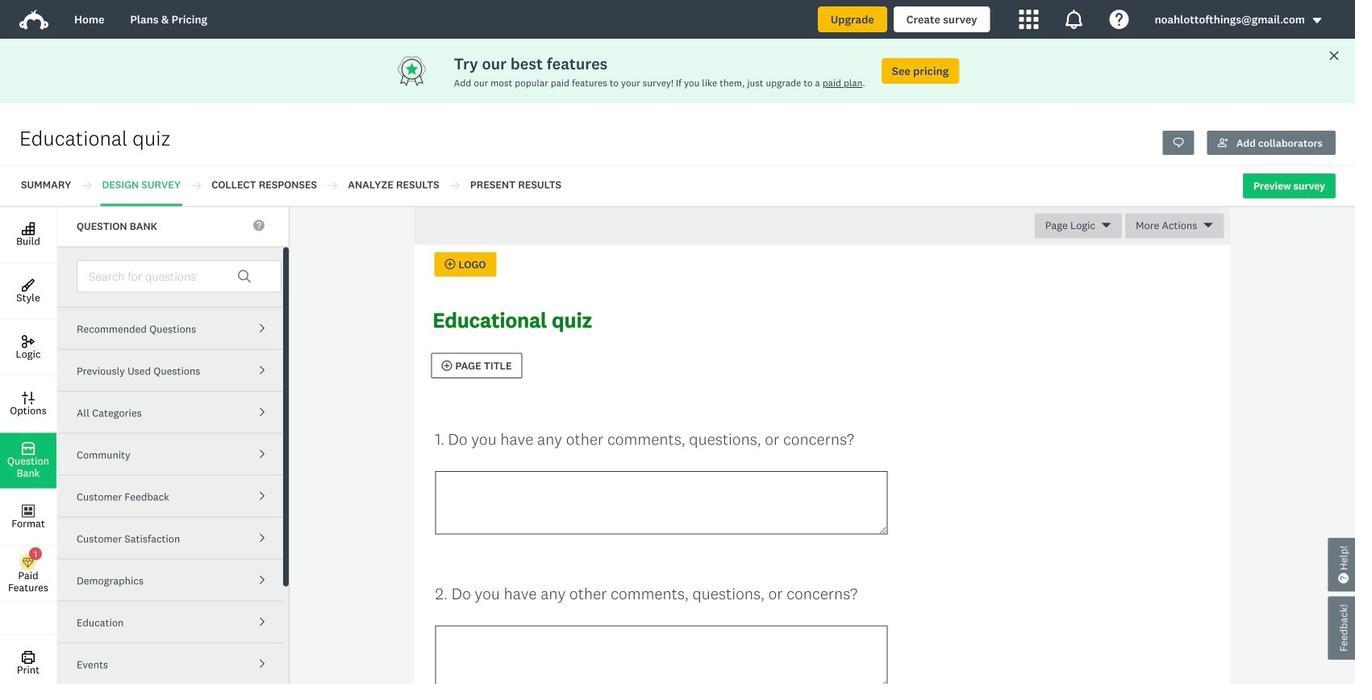 Task type: vqa. For each thing, say whether or not it's contained in the screenshot.
1st svg image from left
no



Task type: describe. For each thing, give the bounding box(es) containing it.
surveymonkey logo image
[[19, 10, 48, 30]]

help icon image
[[1110, 10, 1129, 29]]

dropdown arrow image
[[1312, 15, 1323, 26]]

rewards image
[[396, 55, 454, 87]]

Search for questions text field
[[77, 260, 282, 292]]

1 products icon image from the left
[[1019, 10, 1039, 29]]



Task type: locate. For each thing, give the bounding box(es) containing it.
0 horizontal spatial products icon image
[[1019, 10, 1039, 29]]

2 products icon image from the left
[[1065, 10, 1084, 29]]

1 horizontal spatial products icon image
[[1065, 10, 1084, 29]]

None text field
[[435, 471, 888, 534], [435, 626, 888, 684], [435, 471, 888, 534], [435, 626, 888, 684]]

products icon image
[[1019, 10, 1039, 29], [1065, 10, 1084, 29]]



